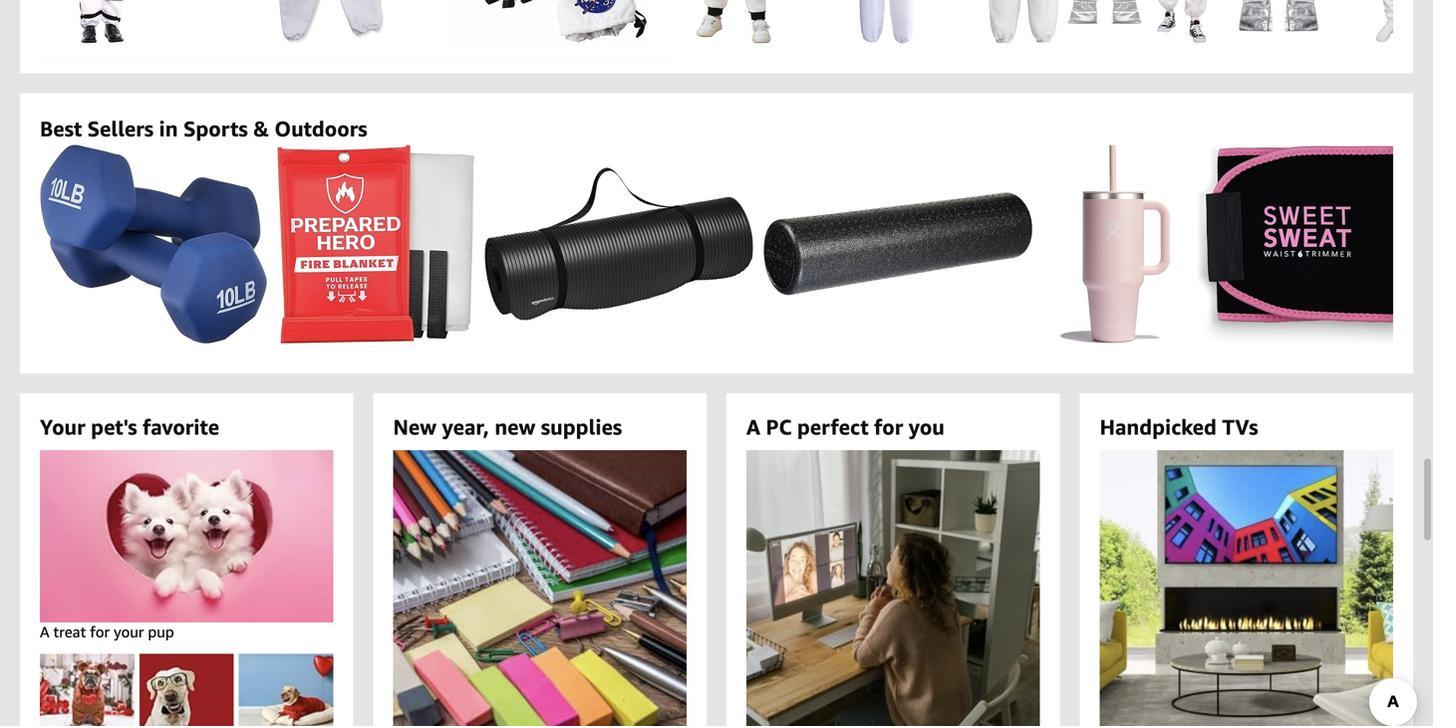 Task type: locate. For each thing, give the bounding box(es) containing it.
lulu home kids astronaut costume spacesuit for halloween, school plays, role-play dress and birthday gifts, no helmet image
[[1363, 0, 1433, 43]]

a for a pc perfect for you
[[747, 415, 761, 440]]

valentines image
[[31, 654, 143, 727]]

0 vertical spatial a
[[747, 415, 761, 440]]

best
[[40, 116, 82, 141]]

1 vertical spatial list
[[40, 144, 1433, 344]]

eccbox astronaut costume for kids space pretend role play dress up with astronaut helmet halloween costume for boys... image
[[1152, 0, 1326, 43]]

0 vertical spatial list
[[40, 0, 1433, 43]]

your pet's favorite
[[40, 415, 219, 440]]

best sellers in sports & outdoors
[[40, 116, 367, 141]]

prepared hero emergency fire blanket - 1 pack - fire suppression blanket for kitchen, 40" x 40" fire blanket for home,... image
[[277, 144, 475, 344]]

treat
[[53, 623, 86, 641]]

handpicked tvs
[[1100, 415, 1259, 440]]

a
[[747, 415, 761, 440], [40, 623, 49, 641]]

tvs
[[1223, 415, 1259, 440]]

a pc perfect for you image
[[705, 451, 1082, 727]]

for left you
[[874, 415, 903, 440]]

1 horizontal spatial a
[[747, 415, 761, 440]]

a left pc at right bottom
[[747, 415, 761, 440]]

hydro flask all around travel tumbler with handle stainless steel double-wall vacuum insulated image
[[1060, 144, 1170, 344]]

outdoors
[[274, 116, 367, 141]]

pet's
[[91, 415, 137, 440]]

1 horizontal spatial for
[[874, 415, 903, 440]]

&
[[253, 116, 269, 141]]

new
[[393, 415, 437, 440]]

a left treat
[[40, 623, 49, 641]]

amazon basics 1/2-inch extra thick exercise yoga mat image
[[484, 167, 754, 321]]

list
[[40, 0, 1433, 43], [40, 144, 1433, 344]]

1 list from the top
[[40, 0, 1433, 43]]

pc
[[766, 415, 792, 440]]

0 horizontal spatial a
[[40, 623, 49, 641]]

supplies
[[541, 415, 622, 440]]

0 vertical spatial for
[[874, 415, 903, 440]]

1 vertical spatial a
[[40, 623, 49, 641]]

amazon basics easy grip workout dumbbell, neoprene coated, various sets and weights available image
[[40, 144, 267, 344]]

kukiee unisex kids astronaut role play halloween costume boys girls dress up image
[[832, 0, 938, 43]]

0 horizontal spatial for
[[90, 623, 110, 641]]

a for a treat for your pup
[[40, 623, 49, 641]]

sellers
[[87, 116, 154, 141]]

new year, new supplies
[[393, 415, 622, 440]]

for left your
[[90, 623, 110, 641]]

for
[[874, 415, 903, 440], [90, 623, 110, 641]]

a treat for your pup image
[[0, 451, 406, 623]]



Task type: describe. For each thing, give the bounding box(es) containing it.
pet profiles image
[[230, 654, 342, 727]]

amazon basics high-density round foam roller for exercise, massage, muscle recovery image
[[764, 193, 1033, 296]]

year,
[[442, 415, 489, 440]]

melissa & doug astronaut costume role play set - pretend astronaut outfit with realistic accessories, astronaut costume... image
[[212, 0, 442, 43]]

perfect
[[797, 415, 869, 440]]

spooktacular creations astronaut helmet with movable visor pretend play toy set for party favor supplies kids and toddler image
[[40, 0, 202, 43]]

in
[[159, 116, 178, 141]]

sweet sweat waist trimmer for women and men - sweat band waist trainer for high-intensity training & workouts, 5 sizes image
[[1197, 144, 1425, 344]]

aeromax boys white image
[[452, 0, 648, 43]]

lxkikmm baby toddler boy astronaut costume space suit cosplay party jumpsuit halloween rompers image
[[689, 0, 771, 43]]

gift lists image
[[130, 654, 243, 727]]

handpicked tvs image
[[1058, 451, 1433, 727]]

new year, new supplies image
[[351, 451, 729, 727]]

favorite
[[143, 415, 219, 440]]

a pc perfect for you
[[747, 415, 945, 440]]

sports
[[184, 116, 248, 141]]

you
[[909, 415, 945, 440]]

1 vertical spatial for
[[90, 623, 110, 641]]

a treat for your pup link
[[0, 451, 406, 642]]

relibeauty boy's astronaut costume kids' space jumpsuit image
[[967, 0, 1142, 43]]

your
[[40, 415, 85, 440]]

a treat for your pup
[[40, 623, 174, 641]]

new
[[495, 415, 536, 440]]

2 list from the top
[[40, 144, 1433, 344]]

your
[[114, 623, 144, 641]]

handpicked
[[1100, 415, 1217, 440]]

pup
[[148, 623, 174, 641]]



Task type: vqa. For each thing, say whether or not it's contained in the screenshot.
bottommost Delete icon
no



